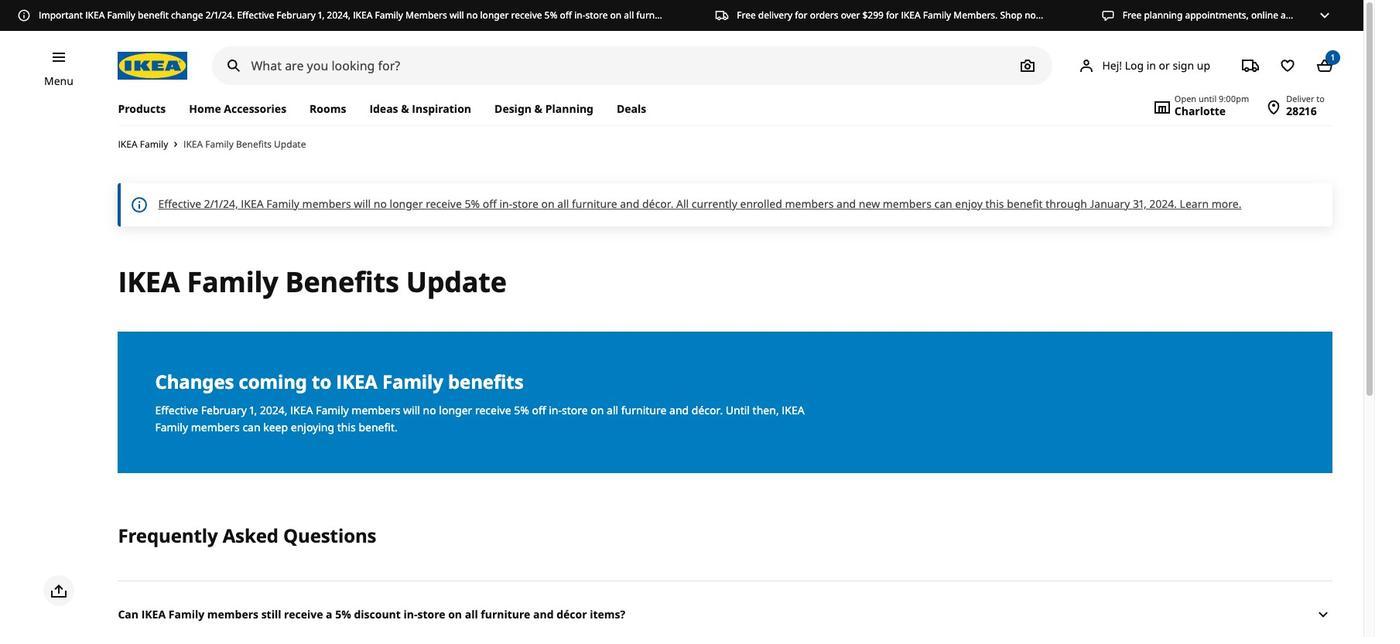 Task type: describe. For each thing, give the bounding box(es) containing it.
ikea logotype, go to start page image
[[118, 52, 188, 80]]

discount
[[354, 608, 401, 622]]

1 horizontal spatial 2024,
[[327, 9, 351, 22]]

design
[[495, 101, 532, 116]]

5% inside 'dropdown button'
[[335, 608, 351, 622]]

a
[[326, 608, 333, 622]]

members.
[[954, 9, 998, 22]]

free for free delivery for orders over $299 for ikea family members. shop now through feb 3
[[737, 9, 756, 22]]

changes coming to ikea family benefits
[[155, 369, 524, 395]]

2/1/24,
[[204, 197, 238, 211]]

0 horizontal spatial will
[[354, 197, 371, 211]]

accessories
[[224, 101, 287, 116]]

ideas
[[370, 101, 398, 116]]

1 vertical spatial ikea family benefits update
[[118, 263, 507, 301]]

2 horizontal spatial will
[[450, 9, 464, 22]]

enjoy
[[956, 197, 983, 211]]

frequently
[[118, 523, 218, 549]]

effective for 2/1/24,
[[158, 197, 201, 211]]

can ikea family members still receive a 5% discount in-store on all furniture and décor items? button
[[118, 581, 1333, 638]]

inspiration
[[412, 101, 472, 116]]

on inside effective february 1, 2024, ikea family members will no longer receive 5% off in-store on all furniture and décor. until then, ikea family members can keep enjoying this benefit.
[[591, 403, 604, 418]]

planning
[[1145, 9, 1183, 22]]

deals
[[617, 101, 647, 116]]

free planning appointments, online and in-store
[[1123, 9, 1334, 22]]

all
[[677, 197, 689, 211]]

or
[[1159, 58, 1171, 73]]

ikea family link
[[118, 138, 171, 151]]

0 vertical spatial ikea family benefits update
[[183, 138, 306, 151]]

2/1/24.
[[206, 9, 235, 22]]

members
[[406, 9, 447, 22]]

décor. inside effective february 1, 2024, ikea family members will no longer receive 5% off in-store on all furniture and décor. until then, ikea family members can keep enjoying this benefit.
[[692, 403, 723, 418]]

store inside effective february 1, 2024, ikea family members will no longer receive 5% off in-store on all furniture and décor. until then, ikea family members can keep enjoying this benefit.
[[562, 403, 588, 418]]

$299
[[863, 9, 884, 22]]

coming
[[239, 369, 307, 395]]

hej!
[[1103, 58, 1123, 73]]

ikea family
[[118, 138, 168, 151]]

open
[[1175, 93, 1197, 105]]

then,
[[753, 403, 779, 418]]

free delivery for orders over $299 for ikea family members. shop now through feb 3
[[737, 9, 1108, 22]]

appointments,
[[1186, 9, 1249, 22]]

& for design
[[535, 101, 543, 116]]

effective 2/1/24, ikea family members will no longer receive 5% off in-store on all furniture and décor. all currently enrolled members and new members can enjoy this benefit through january 31, 2024. learn more.
[[158, 197, 1242, 211]]

store inside 'dropdown button'
[[418, 608, 446, 622]]

and left all
[[620, 197, 640, 211]]

delivery
[[759, 9, 793, 22]]

change
[[171, 9, 203, 22]]

home accessories link
[[178, 93, 298, 125]]

free delivery for orders over $299 for ikea family members. shop now through feb 3 link
[[716, 9, 1108, 22]]

can
[[118, 608, 139, 622]]

currently
[[692, 197, 738, 211]]

menu
[[44, 74, 73, 88]]

31,
[[1133, 197, 1147, 211]]

shop
[[1001, 9, 1023, 22]]

charlotte
[[1175, 104, 1226, 118]]

deals link
[[605, 93, 658, 125]]

ideas & inspiration link
[[358, 93, 483, 125]]

frequently asked questions
[[118, 523, 377, 549]]

0 vertical spatial learn
[[726, 9, 751, 22]]

home
[[189, 101, 221, 116]]

1 horizontal spatial benefits
[[285, 263, 399, 301]]

family inside 'dropdown button'
[[169, 608, 205, 622]]

important ikea family benefit change 2/1/24. effective february 1, 2024, ikea family members will no longer receive 5% off in-store on all furniture and décor. learn more link
[[17, 9, 777, 22]]

asked
[[223, 523, 279, 549]]

now
[[1025, 9, 1044, 22]]

rooms
[[310, 101, 346, 116]]

feb
[[1084, 9, 1100, 22]]

and left new
[[837, 197, 856, 211]]

1 link
[[1310, 50, 1341, 81]]

no inside effective february 1, 2024, ikea family members will no longer receive 5% off in-store on all furniture and décor. until then, ikea family members can keep enjoying this benefit.
[[423, 403, 436, 418]]

planning
[[546, 101, 594, 116]]

benefit.
[[359, 420, 398, 435]]

will inside effective february 1, 2024, ikea family members will no longer receive 5% off in-store on all furniture and décor. until then, ikea family members can keep enjoying this benefit.
[[403, 403, 420, 418]]

can ikea family members still receive a 5% discount in-store on all furniture and décor items?
[[118, 608, 626, 622]]

in
[[1147, 58, 1157, 73]]

3
[[1102, 9, 1108, 22]]

2 through from the top
[[1046, 197, 1088, 211]]

online
[[1252, 9, 1279, 22]]

1 horizontal spatial learn
[[1180, 197, 1209, 211]]

effective february 1, 2024, ikea family members will no longer receive 5% off in-store on all furniture and décor. until then, ikea family members can keep enjoying this benefit.
[[155, 403, 805, 435]]

benefits
[[448, 369, 524, 395]]

1
[[1332, 52, 1335, 63]]

enjoying
[[291, 420, 335, 435]]

all inside 'dropdown button'
[[465, 608, 478, 622]]

Search by product text field
[[212, 46, 1053, 85]]

through inside free delivery for orders over $299 for ikea family members. shop now through feb 3 link
[[1046, 9, 1082, 22]]

new
[[859, 197, 880, 211]]

important
[[39, 9, 83, 22]]

0 vertical spatial 1,
[[318, 9, 325, 22]]

and up search by product text field
[[678, 9, 695, 22]]

more.
[[1212, 197, 1242, 211]]

orders
[[810, 9, 839, 22]]

1 horizontal spatial this
[[986, 197, 1005, 211]]

menu button
[[44, 73, 73, 90]]

enrolled
[[741, 197, 783, 211]]

1, inside effective february 1, 2024, ikea family members will no longer receive 5% off in-store on all furniture and décor. until then, ikea family members can keep enjoying this benefit.
[[250, 403, 257, 418]]



Task type: vqa. For each thing, say whether or not it's contained in the screenshot.
right off
yes



Task type: locate. For each thing, give the bounding box(es) containing it.
0 horizontal spatial off
[[483, 197, 497, 211]]

décor. left until
[[692, 403, 723, 418]]

28216
[[1287, 104, 1318, 118]]

1 vertical spatial this
[[337, 420, 356, 435]]

effective inside effective february 1, 2024, ikea family members will no longer receive 5% off in-store on all furniture and décor. until then, ikea family members can keep enjoying this benefit.
[[155, 403, 198, 418]]

& for ideas
[[401, 101, 409, 116]]

longer inside effective february 1, 2024, ikea family members will no longer receive 5% off in-store on all furniture and décor. until then, ikea family members can keep enjoying this benefit.
[[439, 403, 473, 418]]

products
[[118, 101, 166, 116]]

décor.
[[697, 9, 724, 22], [643, 197, 674, 211], [692, 403, 723, 418]]

2 vertical spatial décor.
[[692, 403, 723, 418]]

&
[[401, 101, 409, 116], [535, 101, 543, 116]]

None search field
[[212, 46, 1053, 85]]

free right 3
[[1123, 9, 1142, 22]]

2 vertical spatial longer
[[439, 403, 473, 418]]

toggle image
[[1313, 3, 1338, 28]]

receive inside effective february 1, 2024, ikea family members will no longer receive 5% off in-store on all furniture and décor. until then, ikea family members can keep enjoying this benefit.
[[475, 403, 511, 418]]

through
[[1046, 9, 1082, 22], [1046, 197, 1088, 211]]

effective left 2/1/24,
[[158, 197, 201, 211]]

longer
[[480, 9, 509, 22], [390, 197, 423, 211], [439, 403, 473, 418]]

1 vertical spatial benefits
[[285, 263, 399, 301]]

effective 2/1/24, ikea family members will no longer receive 5% off in-store on all furniture and décor. all currently enrolled members and new members can enjoy this benefit through january 31, 2024. learn more. link
[[158, 197, 1242, 211]]

home accessories
[[189, 101, 287, 116]]

receive inside 'dropdown button'
[[284, 608, 323, 622]]

design & planning
[[495, 101, 594, 116]]

0 vertical spatial to
[[1317, 93, 1325, 105]]

design & planning link
[[483, 93, 605, 125]]

can
[[935, 197, 953, 211], [243, 420, 261, 435]]

9:00pm
[[1219, 93, 1250, 105]]

free left delivery
[[737, 9, 756, 22]]

1 vertical spatial benefit
[[1007, 197, 1043, 211]]

more
[[754, 9, 777, 22]]

0 horizontal spatial free
[[737, 9, 756, 22]]

february right 2/1/24.
[[277, 9, 316, 22]]

2 vertical spatial no
[[423, 403, 436, 418]]

open until 9:00pm charlotte
[[1175, 93, 1250, 118]]

benefit
[[138, 9, 169, 22], [1007, 197, 1043, 211]]

1 horizontal spatial to
[[1317, 93, 1325, 105]]

0 vertical spatial décor.
[[697, 9, 724, 22]]

1 vertical spatial 2024,
[[260, 403, 288, 418]]

update
[[274, 138, 306, 151], [406, 263, 507, 301]]

in- inside 'dropdown button'
[[404, 608, 418, 622]]

0 vertical spatial through
[[1046, 9, 1082, 22]]

until
[[726, 403, 750, 418]]

décor. left the more
[[697, 9, 724, 22]]

free planning appointments, online and in-store link
[[1102, 9, 1334, 22]]

0 horizontal spatial february
[[201, 403, 247, 418]]

2 vertical spatial effective
[[155, 403, 198, 418]]

keep
[[263, 420, 288, 435]]

0 horizontal spatial 2024,
[[260, 403, 288, 418]]

deliver
[[1287, 93, 1315, 105]]

1 vertical spatial will
[[354, 197, 371, 211]]

members inside 'dropdown button'
[[207, 608, 259, 622]]

and right "online"
[[1281, 9, 1298, 22]]

1 horizontal spatial 1,
[[318, 9, 325, 22]]

1 horizontal spatial off
[[532, 403, 546, 418]]

and inside effective february 1, 2024, ikea family members will no longer receive 5% off in-store on all furniture and décor. until then, ikea family members can keep enjoying this benefit.
[[670, 403, 689, 418]]

furniture inside 'dropdown button'
[[481, 608, 531, 622]]

0 vertical spatial this
[[986, 197, 1005, 211]]

and left décor
[[533, 608, 554, 622]]

store
[[586, 9, 608, 22], [1312, 9, 1334, 22], [513, 197, 539, 211], [562, 403, 588, 418], [418, 608, 446, 622]]

1 horizontal spatial no
[[423, 403, 436, 418]]

2 horizontal spatial no
[[467, 9, 478, 22]]

free
[[737, 9, 756, 22], [1123, 9, 1142, 22]]

2 free from the left
[[1123, 9, 1142, 22]]

for left orders
[[795, 9, 808, 22]]

this left benefit.
[[337, 420, 356, 435]]

and left until
[[670, 403, 689, 418]]

0 vertical spatial 2024,
[[327, 9, 351, 22]]

off
[[560, 9, 572, 22], [483, 197, 497, 211], [532, 403, 546, 418]]

0 horizontal spatial for
[[795, 9, 808, 22]]

0 horizontal spatial this
[[337, 420, 356, 435]]

furniture
[[637, 9, 676, 22], [572, 197, 618, 211], [622, 403, 667, 418], [481, 608, 531, 622]]

this right enjoy
[[986, 197, 1005, 211]]

1 vertical spatial can
[[243, 420, 261, 435]]

1 vertical spatial learn
[[1180, 197, 1209, 211]]

benefits
[[236, 138, 272, 151], [285, 263, 399, 301]]

furniture inside effective february 1, 2024, ikea family members will no longer receive 5% off in-store on all furniture and décor. until then, ikea family members can keep enjoying this benefit.
[[622, 403, 667, 418]]

still
[[261, 608, 281, 622]]

through left january
[[1046, 197, 1088, 211]]

february down the changes
[[201, 403, 247, 418]]

0 horizontal spatial benefit
[[138, 9, 169, 22]]

0 horizontal spatial 1,
[[250, 403, 257, 418]]

to up enjoying
[[312, 369, 331, 395]]

hej! log in or sign up link
[[1059, 50, 1229, 81]]

1 vertical spatial effective
[[158, 197, 201, 211]]

until
[[1199, 93, 1217, 105]]

products link
[[118, 93, 178, 125]]

off inside effective february 1, 2024, ikea family members will no longer receive 5% off in-store on all furniture and décor. until then, ikea family members can keep enjoying this benefit.
[[532, 403, 546, 418]]

2 horizontal spatial off
[[560, 9, 572, 22]]

this
[[986, 197, 1005, 211], [337, 420, 356, 435]]

1 vertical spatial february
[[201, 403, 247, 418]]

1 vertical spatial to
[[312, 369, 331, 395]]

can inside effective february 1, 2024, ikea family members will no longer receive 5% off in-store on all furniture and décor. until then, ikea family members can keep enjoying this benefit.
[[243, 420, 261, 435]]

february inside important ikea family benefit change 2/1/24. effective february 1, 2024, ikea family members will no longer receive 5% off in-store on all furniture and décor. learn more link
[[277, 9, 316, 22]]

effective
[[237, 9, 274, 22], [158, 197, 201, 211], [155, 403, 198, 418]]

free for free planning appointments, online and in-store
[[1123, 9, 1142, 22]]

2024.
[[1150, 197, 1178, 211]]

0 horizontal spatial to
[[312, 369, 331, 395]]

0 horizontal spatial benefits
[[236, 138, 272, 151]]

0 vertical spatial benefits
[[236, 138, 272, 151]]

1 horizontal spatial will
[[403, 403, 420, 418]]

2 vertical spatial will
[[403, 403, 420, 418]]

benefit left change
[[138, 9, 169, 22]]

can left keep
[[243, 420, 261, 435]]

2 & from the left
[[535, 101, 543, 116]]

benefit inside important ikea family benefit change 2/1/24. effective february 1, 2024, ikea family members will no longer receive 5% off in-store on all furniture and décor. learn more link
[[138, 9, 169, 22]]

1 vertical spatial décor.
[[643, 197, 674, 211]]

hej! log in or sign up
[[1103, 58, 1211, 73]]

1 vertical spatial no
[[374, 197, 387, 211]]

1 through from the top
[[1046, 9, 1082, 22]]

0 horizontal spatial no
[[374, 197, 387, 211]]

0 vertical spatial february
[[277, 9, 316, 22]]

items?
[[590, 608, 626, 622]]

questions
[[283, 523, 377, 549]]

1,
[[318, 9, 325, 22], [250, 403, 257, 418]]

1 horizontal spatial longer
[[439, 403, 473, 418]]

to right "deliver"
[[1317, 93, 1325, 105]]

sign
[[1173, 58, 1195, 73]]

for right $299
[[886, 9, 899, 22]]

ikea
[[85, 9, 105, 22], [353, 9, 373, 22], [902, 9, 921, 22], [183, 138, 203, 151], [118, 138, 138, 151], [241, 197, 264, 211], [118, 263, 180, 301], [336, 369, 378, 395], [290, 403, 313, 418], [782, 403, 805, 418], [141, 608, 166, 622]]

learn right '2024.'
[[1180, 197, 1209, 211]]

2024, inside effective february 1, 2024, ikea family members will no longer receive 5% off in-store on all furniture and décor. until then, ikea family members can keep enjoying this benefit.
[[260, 403, 288, 418]]

0 vertical spatial will
[[450, 9, 464, 22]]

0 vertical spatial effective
[[237, 9, 274, 22]]

& right design
[[535, 101, 543, 116]]

all inside effective february 1, 2024, ikea family members will no longer receive 5% off in-store on all furniture and décor. until then, ikea family members can keep enjoying this benefit.
[[607, 403, 619, 418]]

ikea inside 'dropdown button'
[[141, 608, 166, 622]]

1 horizontal spatial free
[[1123, 9, 1142, 22]]

in- inside effective february 1, 2024, ikea family members will no longer receive 5% off in-store on all furniture and décor. until then, ikea family members can keep enjoying this benefit.
[[549, 403, 562, 418]]

0 horizontal spatial &
[[401, 101, 409, 116]]

february inside effective february 1, 2024, ikea family members will no longer receive 5% off in-store on all furniture and décor. until then, ikea family members can keep enjoying this benefit.
[[201, 403, 247, 418]]

this inside effective february 1, 2024, ikea family members will no longer receive 5% off in-store on all furniture and décor. until then, ikea family members can keep enjoying this benefit.
[[337, 420, 356, 435]]

can left enjoy
[[935, 197, 953, 211]]

can for keep
[[243, 420, 261, 435]]

0 vertical spatial longer
[[480, 9, 509, 22]]

0 horizontal spatial can
[[243, 420, 261, 435]]

& inside "link"
[[535, 101, 543, 116]]

up
[[1198, 58, 1211, 73]]

1 free from the left
[[737, 9, 756, 22]]

0 vertical spatial off
[[560, 9, 572, 22]]

effective down the changes
[[155, 403, 198, 418]]

will
[[450, 9, 464, 22], [354, 197, 371, 211], [403, 403, 420, 418]]

over
[[841, 9, 861, 22]]

can for enjoy
[[935, 197, 953, 211]]

to
[[1317, 93, 1325, 105], [312, 369, 331, 395]]

to inside deliver to 28216
[[1317, 93, 1325, 105]]

in-
[[575, 9, 586, 22], [1300, 9, 1312, 22], [500, 197, 513, 211], [549, 403, 562, 418], [404, 608, 418, 622]]

décor
[[557, 608, 587, 622]]

1 horizontal spatial for
[[886, 9, 899, 22]]

ikea family benefits update
[[183, 138, 306, 151], [118, 263, 507, 301]]

0 vertical spatial can
[[935, 197, 953, 211]]

2 horizontal spatial longer
[[480, 9, 509, 22]]

january
[[1091, 197, 1131, 211]]

1 vertical spatial 1,
[[250, 403, 257, 418]]

rooms link
[[298, 93, 358, 125]]

1 horizontal spatial &
[[535, 101, 543, 116]]

2 for from the left
[[886, 9, 899, 22]]

1 horizontal spatial benefit
[[1007, 197, 1043, 211]]

1 & from the left
[[401, 101, 409, 116]]

0 vertical spatial no
[[467, 9, 478, 22]]

0 horizontal spatial learn
[[726, 9, 751, 22]]

on
[[610, 9, 622, 22], [542, 197, 555, 211], [591, 403, 604, 418], [448, 608, 462, 622]]

2024,
[[327, 9, 351, 22], [260, 403, 288, 418]]

on inside 'dropdown button'
[[448, 608, 462, 622]]

effective right 2/1/24.
[[237, 9, 274, 22]]

& right ideas
[[401, 101, 409, 116]]

through left feb
[[1046, 9, 1082, 22]]

1 horizontal spatial can
[[935, 197, 953, 211]]

1 horizontal spatial february
[[277, 9, 316, 22]]

deliver to 28216
[[1287, 93, 1325, 118]]

log
[[1125, 58, 1144, 73]]

1 for from the left
[[795, 9, 808, 22]]

effective for february
[[155, 403, 198, 418]]

1 vertical spatial off
[[483, 197, 497, 211]]

1 vertical spatial through
[[1046, 197, 1088, 211]]

receive
[[511, 9, 542, 22], [426, 197, 462, 211], [475, 403, 511, 418], [284, 608, 323, 622]]

important ikea family benefit change 2/1/24. effective february 1, 2024, ikea family members will no longer receive 5% off in-store on all furniture and décor. learn more
[[39, 9, 777, 22]]

0 horizontal spatial update
[[274, 138, 306, 151]]

and inside 'dropdown button'
[[533, 608, 554, 622]]

5%
[[545, 9, 558, 22], [465, 197, 480, 211], [514, 403, 529, 418], [335, 608, 351, 622]]

0 vertical spatial benefit
[[138, 9, 169, 22]]

changes
[[155, 369, 234, 395]]

2 vertical spatial off
[[532, 403, 546, 418]]

décor. left all
[[643, 197, 674, 211]]

1 horizontal spatial update
[[406, 263, 507, 301]]

1 vertical spatial update
[[406, 263, 507, 301]]

5% inside effective february 1, 2024, ikea family members will no longer receive 5% off in-store on all furniture and décor. until then, ikea family members can keep enjoying this benefit.
[[514, 403, 529, 418]]

0 horizontal spatial longer
[[390, 197, 423, 211]]

members
[[302, 197, 351, 211], [785, 197, 834, 211], [883, 197, 932, 211], [352, 403, 401, 418], [191, 420, 240, 435], [207, 608, 259, 622]]

1 vertical spatial longer
[[390, 197, 423, 211]]

learn left the more
[[726, 9, 751, 22]]

benefit right enjoy
[[1007, 197, 1043, 211]]

0 vertical spatial update
[[274, 138, 306, 151]]

ideas & inspiration
[[370, 101, 472, 116]]



